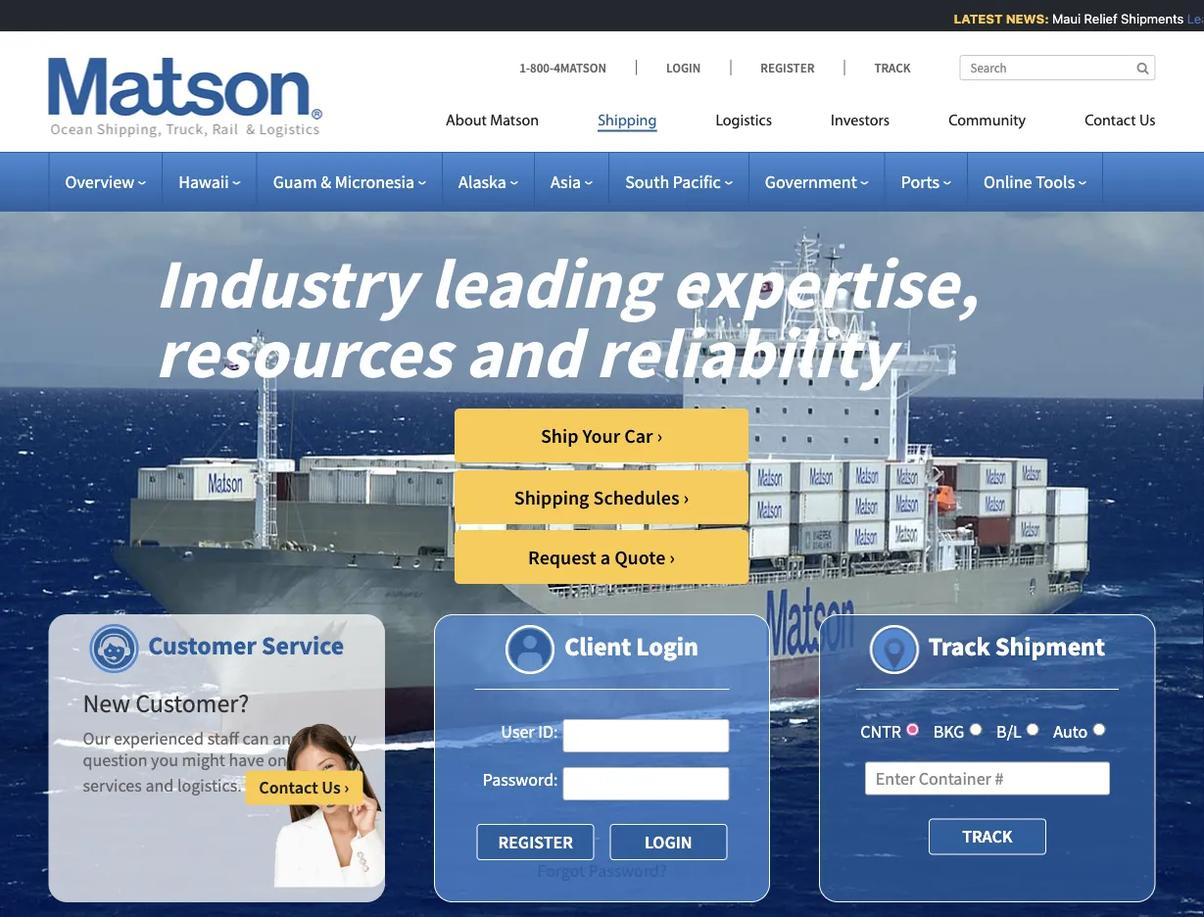 Task type: describe. For each thing, give the bounding box(es) containing it.
ocean
[[291, 749, 335, 771]]

forgot password? link
[[537, 860, 667, 882]]

question
[[83, 749, 148, 771]]

1-
[[520, 59, 530, 75]]

› down any
[[344, 777, 349, 799]]

your
[[583, 423, 621, 448]]

hawaii link
[[179, 171, 241, 193]]

new customer?
[[83, 687, 249, 719]]

government link
[[765, 171, 869, 193]]

hawaii
[[179, 171, 229, 193]]

answer
[[273, 728, 326, 750]]

shipping link
[[569, 103, 687, 144]]

ports
[[902, 171, 940, 193]]

resources
[[155, 308, 451, 396]]

track for track button
[[963, 826, 1013, 848]]

shipping for shipping schedules ›
[[514, 485, 590, 510]]

our experienced staff can answer any question you might have on ocean services and logistics.
[[83, 728, 356, 797]]

asia link
[[551, 171, 593, 193]]

alaska link
[[459, 171, 518, 193]]

reliability
[[596, 308, 896, 396]]

south pacific
[[626, 171, 721, 193]]

1-800-4matson
[[520, 59, 607, 75]]

us for contact us ›
[[322, 777, 341, 799]]

login link
[[636, 59, 731, 75]]

0 vertical spatial login
[[667, 59, 701, 75]]

services and
[[83, 775, 174, 797]]

south pacific link
[[626, 171, 733, 193]]

news:
[[1000, 11, 1043, 26]]

contact us link
[[1056, 103, 1156, 144]]

contact us
[[1085, 113, 1156, 129]]

1 vertical spatial login
[[637, 630, 699, 662]]

password:
[[483, 769, 558, 791]]

might
[[182, 749, 225, 771]]

can
[[243, 728, 269, 750]]

tools
[[1036, 171, 1076, 193]]

asia
[[551, 171, 581, 193]]

our
[[83, 728, 110, 750]]

› right quote
[[670, 545, 675, 570]]

a
[[601, 545, 611, 570]]

pacific
[[673, 171, 721, 193]]

guam
[[273, 171, 317, 193]]

b/l
[[997, 721, 1022, 743]]

maui
[[1047, 11, 1075, 26]]

quote
[[615, 545, 666, 570]]

ship your car › link
[[455, 409, 749, 463]]

› right schedules
[[684, 485, 689, 510]]

0 vertical spatial register
[[761, 59, 815, 75]]

contact for contact us ›
[[259, 777, 318, 799]]

micronesia
[[335, 171, 415, 193]]

auto
[[1054, 721, 1088, 743]]

about matson link
[[446, 103, 569, 144]]

lear link
[[1182, 11, 1205, 26]]

lear
[[1182, 11, 1205, 26]]

logistics link
[[687, 103, 802, 144]]

about
[[446, 113, 487, 129]]

latest
[[948, 11, 997, 26]]

track shipment
[[929, 630, 1106, 662]]

Password: password field
[[563, 768, 730, 801]]

government
[[765, 171, 857, 193]]

leading
[[429, 239, 657, 326]]

id:
[[538, 721, 558, 743]]

matson
[[490, 113, 539, 129]]

relief
[[1078, 11, 1112, 26]]

you
[[151, 749, 178, 771]]

top menu navigation
[[446, 103, 1156, 144]]

track button
[[929, 819, 1047, 855]]

blue matson logo with ocean, shipping, truck, rail and logistics written beneath it. image
[[49, 58, 323, 138]]

about matson
[[446, 113, 539, 129]]

forgot password?
[[537, 860, 667, 882]]

&
[[321, 171, 331, 193]]

customer?
[[135, 687, 249, 719]]

image of smiling customer service agent ready to help. image
[[273, 724, 385, 888]]



Task type: locate. For each thing, give the bounding box(es) containing it.
staff
[[207, 728, 239, 750]]

track inside button
[[963, 826, 1013, 848]]

request
[[528, 545, 597, 570]]

guam & micronesia
[[273, 171, 415, 193]]

track up investors
[[875, 59, 911, 75]]

2 vertical spatial track
[[963, 826, 1013, 848]]

0 vertical spatial track
[[875, 59, 911, 75]]

industry leading expertise, resources and reliability
[[155, 239, 979, 396]]

0 vertical spatial contact
[[1085, 113, 1137, 129]]

register link up top menu navigation
[[731, 59, 844, 75]]

password?
[[589, 860, 667, 882]]

0 vertical spatial register link
[[731, 59, 844, 75]]

0 horizontal spatial register
[[498, 831, 573, 853]]

community link
[[920, 103, 1056, 144]]

latest news: maui relief shipments lear
[[948, 11, 1205, 26]]

us for contact us
[[1140, 113, 1156, 129]]

register link down password:
[[477, 824, 595, 861]]

shipping inside top menu navigation
[[598, 113, 657, 129]]

0 horizontal spatial shipping
[[514, 485, 590, 510]]

0 horizontal spatial us
[[322, 777, 341, 799]]

request a quote ›
[[528, 545, 675, 570]]

B/L radio
[[1027, 723, 1040, 736]]

us down search "icon"
[[1140, 113, 1156, 129]]

login right client
[[637, 630, 699, 662]]

expertise,
[[671, 239, 979, 326]]

user id:
[[501, 721, 558, 743]]

logistics.
[[177, 775, 242, 797]]

forgot
[[537, 860, 585, 882]]

BKG radio
[[970, 723, 983, 736]]

overview
[[65, 171, 134, 193]]

0 horizontal spatial register link
[[477, 824, 595, 861]]

contact us ›
[[259, 777, 349, 799]]

and
[[465, 308, 582, 396]]

1 horizontal spatial shipping
[[598, 113, 657, 129]]

service
[[262, 629, 344, 661]]

1 vertical spatial contact
[[259, 777, 318, 799]]

investors link
[[802, 103, 920, 144]]

new
[[83, 687, 130, 719]]

south
[[626, 171, 670, 193]]

experienced
[[114, 728, 204, 750]]

track for track shipment
[[929, 630, 991, 662]]

track up bkg radio at bottom
[[929, 630, 991, 662]]

800-
[[530, 59, 554, 75]]

1 horizontal spatial us
[[1140, 113, 1156, 129]]

schedules
[[594, 485, 680, 510]]

car
[[625, 423, 653, 448]]

0 horizontal spatial contact
[[259, 777, 318, 799]]

contact for contact us
[[1085, 113, 1137, 129]]

request a quote › link
[[455, 530, 749, 584]]

customer
[[148, 629, 257, 661]]

client login
[[565, 630, 699, 662]]

contact down search search field
[[1085, 113, 1137, 129]]

contact inside top menu navigation
[[1085, 113, 1137, 129]]

cntr
[[861, 721, 902, 743]]

customer service
[[148, 629, 344, 661]]

1-800-4matson link
[[520, 59, 636, 75]]

logistics
[[716, 113, 772, 129]]

Search search field
[[960, 55, 1156, 80]]

›
[[657, 423, 663, 448], [684, 485, 689, 510], [670, 545, 675, 570], [344, 777, 349, 799]]

client
[[565, 630, 631, 662]]

any
[[330, 728, 356, 750]]

shipping
[[598, 113, 657, 129], [514, 485, 590, 510]]

Auto radio
[[1093, 723, 1106, 736]]

0 vertical spatial us
[[1140, 113, 1156, 129]]

CNTR radio
[[907, 723, 920, 736]]

1 horizontal spatial contact
[[1085, 113, 1137, 129]]

register link
[[731, 59, 844, 75], [477, 824, 595, 861]]

shipping up request
[[514, 485, 590, 510]]

guam & micronesia link
[[273, 171, 426, 193]]

online tools
[[984, 171, 1076, 193]]

ship
[[541, 423, 579, 448]]

None search field
[[960, 55, 1156, 80]]

shipping up south
[[598, 113, 657, 129]]

Enter Container # text field
[[865, 762, 1110, 795]]

contact us › link
[[245, 771, 363, 805]]

1 vertical spatial register link
[[477, 824, 595, 861]]

ship your car ›
[[541, 423, 663, 448]]

online tools link
[[984, 171, 1087, 193]]

shipping schedules ›
[[514, 485, 689, 510]]

1 vertical spatial us
[[322, 777, 341, 799]]

us inside contact us › link
[[322, 777, 341, 799]]

contact down on
[[259, 777, 318, 799]]

us down ocean
[[322, 777, 341, 799]]

alaska
[[459, 171, 507, 193]]

track down enter container # text box
[[963, 826, 1013, 848]]

register up top menu navigation
[[761, 59, 815, 75]]

track
[[875, 59, 911, 75], [929, 630, 991, 662], [963, 826, 1013, 848]]

shipping schedules › link
[[455, 471, 749, 524]]

search image
[[1137, 61, 1149, 74]]

track link
[[844, 59, 911, 75]]

overview link
[[65, 171, 146, 193]]

None button
[[610, 824, 728, 861]]

1 vertical spatial register
[[498, 831, 573, 853]]

on
[[268, 749, 287, 771]]

shipping for shipping
[[598, 113, 657, 129]]

industry
[[155, 239, 416, 326]]

1 horizontal spatial register link
[[731, 59, 844, 75]]

user
[[501, 721, 535, 743]]

User ID: text field
[[563, 719, 730, 753]]

bkg
[[934, 721, 965, 743]]

online
[[984, 171, 1033, 193]]

login up shipping link
[[667, 59, 701, 75]]

1 vertical spatial shipping
[[514, 485, 590, 510]]

community
[[949, 113, 1026, 129]]

› right car
[[657, 423, 663, 448]]

shipment
[[996, 630, 1106, 662]]

investors
[[831, 113, 890, 129]]

us
[[1140, 113, 1156, 129], [322, 777, 341, 799]]

0 vertical spatial shipping
[[598, 113, 657, 129]]

shipments
[[1115, 11, 1178, 26]]

register up forgot
[[498, 831, 573, 853]]

ports link
[[902, 171, 952, 193]]

1 horizontal spatial register
[[761, 59, 815, 75]]

us inside "contact us" link
[[1140, 113, 1156, 129]]

track for the 'track' link
[[875, 59, 911, 75]]

1 vertical spatial track
[[929, 630, 991, 662]]



Task type: vqa. For each thing, say whether or not it's contained in the screenshot.
2
no



